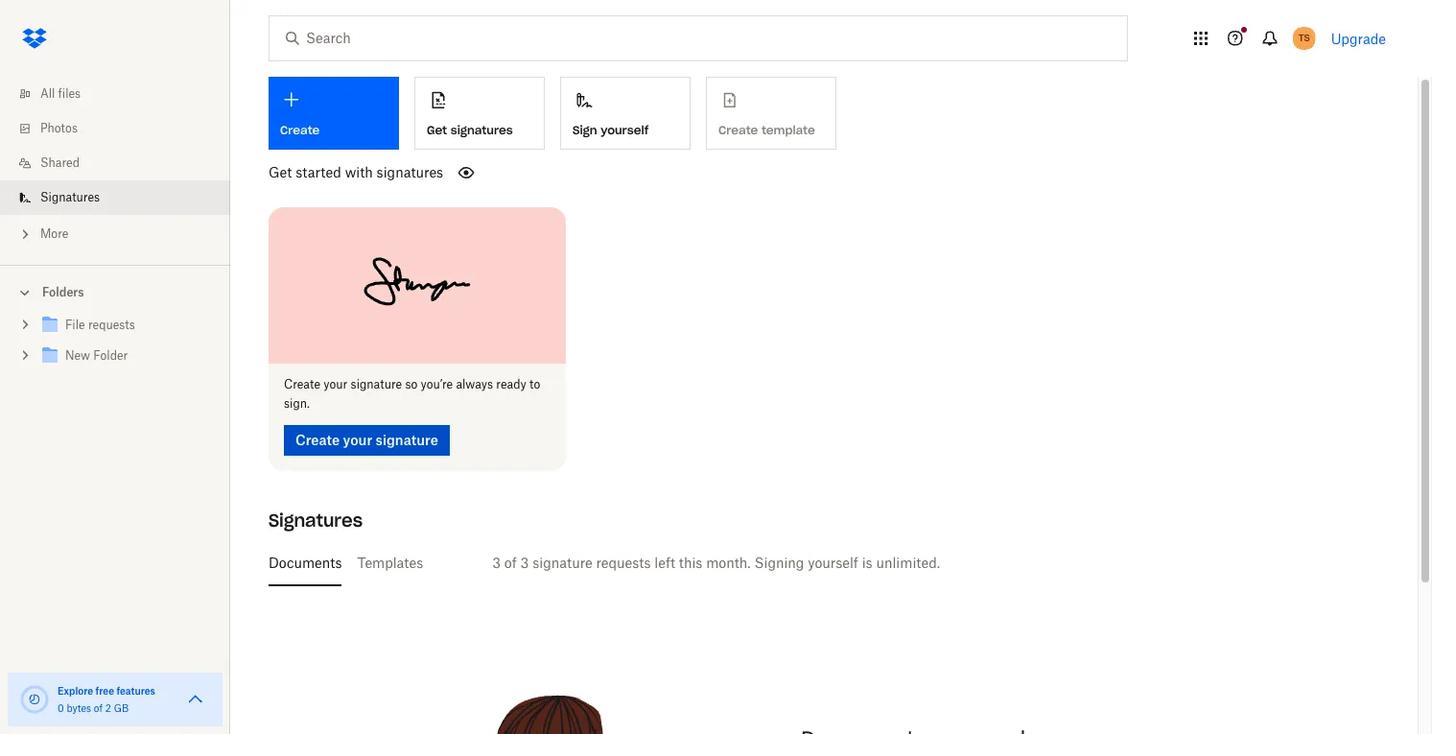Task type: vqa. For each thing, say whether or not it's contained in the screenshot.
Documents appear here
no



Task type: describe. For each thing, give the bounding box(es) containing it.
signature for create your signature
[[376, 431, 438, 448]]

signatures list item
[[0, 180, 230, 215]]

get signatures
[[427, 123, 513, 137]]

0 vertical spatial of
[[505, 554, 517, 571]]

0
[[58, 703, 64, 714]]

get signatures button
[[415, 77, 545, 150]]

file requests
[[65, 318, 135, 332]]

yourself inside button
[[601, 123, 649, 137]]

is
[[862, 554, 873, 571]]

this
[[679, 554, 703, 571]]

create button
[[269, 77, 399, 150]]

files
[[58, 86, 81, 101]]

folders button
[[0, 277, 230, 306]]

started
[[296, 164, 342, 180]]

create for create
[[280, 123, 320, 137]]

0 vertical spatial requests
[[88, 318, 135, 332]]

shared
[[40, 155, 80, 170]]

photos link
[[15, 111, 230, 146]]

sign.
[[284, 396, 310, 410]]

unlimited.
[[877, 554, 941, 571]]

create your signature so you're always ready to sign.
[[284, 377, 541, 410]]

list containing all files
[[0, 65, 230, 265]]

2
[[105, 703, 111, 714]]

new folder
[[65, 348, 128, 363]]

documents
[[269, 554, 342, 571]]

file
[[65, 318, 85, 332]]

to
[[530, 377, 541, 391]]

photos
[[40, 121, 78, 135]]

get for get started with signatures
[[269, 164, 292, 180]]

0 horizontal spatial signatures
[[377, 164, 444, 180]]

create your signature
[[296, 431, 438, 448]]

gb
[[114, 703, 129, 714]]

signature for create your signature so you're always ready to sign.
[[351, 377, 402, 391]]

create for create your signature so you're always ready to sign.
[[284, 377, 321, 391]]

group containing file requests
[[0, 306, 230, 386]]

signatures link
[[15, 180, 230, 215]]

so
[[405, 377, 418, 391]]

new
[[65, 348, 90, 363]]

templates tab
[[357, 540, 423, 586]]

1 3 from the left
[[493, 554, 501, 571]]

ready
[[496, 377, 527, 391]]

create your signature button
[[284, 425, 450, 455]]

signing
[[755, 554, 805, 571]]

get started with signatures
[[269, 164, 444, 180]]

signatures inside signatures link
[[40, 190, 100, 204]]

free
[[96, 685, 114, 697]]



Task type: locate. For each thing, give the bounding box(es) containing it.
create for create your signature
[[296, 431, 340, 448]]

1 horizontal spatial yourself
[[808, 554, 859, 571]]

signature inside create your signature so you're always ready to sign.
[[351, 377, 402, 391]]

your up create your signature
[[324, 377, 348, 391]]

1 horizontal spatial signatures
[[451, 123, 513, 137]]

yourself left is
[[808, 554, 859, 571]]

list
[[0, 65, 230, 265]]

folder
[[93, 348, 128, 363]]

yourself right "sign"
[[601, 123, 649, 137]]

of
[[505, 554, 517, 571], [94, 703, 103, 714]]

requests inside tab list
[[596, 554, 651, 571]]

get up get started with signatures
[[427, 123, 447, 137]]

get
[[427, 123, 447, 137], [269, 164, 292, 180]]

new folder link
[[38, 344, 215, 369]]

0 vertical spatial create
[[280, 123, 320, 137]]

your for create your signature
[[343, 431, 373, 448]]

create up started at the top left
[[280, 123, 320, 137]]

1 vertical spatial create
[[284, 377, 321, 391]]

get left started at the top left
[[269, 164, 292, 180]]

sign
[[573, 123, 597, 137]]

more image
[[15, 225, 35, 244]]

all files
[[40, 86, 81, 101]]

signatures inside button
[[451, 123, 513, 137]]

with
[[345, 164, 373, 180]]

signatures
[[451, 123, 513, 137], [377, 164, 444, 180]]

dropbox image
[[15, 19, 54, 58]]

sign yourself button
[[560, 77, 691, 150]]

requests left left
[[596, 554, 651, 571]]

shared link
[[15, 146, 230, 180]]

0 vertical spatial signatures
[[40, 190, 100, 204]]

0 horizontal spatial of
[[94, 703, 103, 714]]

your inside the create your signature button
[[343, 431, 373, 448]]

1 vertical spatial yourself
[[808, 554, 859, 571]]

1 vertical spatial signature
[[376, 431, 438, 448]]

signatures
[[40, 190, 100, 204], [269, 509, 363, 531]]

left
[[655, 554, 676, 571]]

ts
[[1299, 32, 1311, 44]]

0 horizontal spatial signatures
[[40, 190, 100, 204]]

create inside create your signature so you're always ready to sign.
[[284, 377, 321, 391]]

yourself
[[601, 123, 649, 137], [808, 554, 859, 571]]

1 vertical spatial signatures
[[269, 509, 363, 531]]

0 vertical spatial yourself
[[601, 123, 649, 137]]

get for get signatures
[[427, 123, 447, 137]]

signatures down shared
[[40, 190, 100, 204]]

create up sign.
[[284, 377, 321, 391]]

1 horizontal spatial 3
[[521, 554, 529, 571]]

1 vertical spatial signatures
[[377, 164, 444, 180]]

of inside explore free features 0 bytes of 2 gb
[[94, 703, 103, 714]]

1 vertical spatial of
[[94, 703, 103, 714]]

explore
[[58, 685, 93, 697]]

create down sign.
[[296, 431, 340, 448]]

tab list
[[269, 540, 1380, 586]]

create inside the create your signature button
[[296, 431, 340, 448]]

upgrade
[[1332, 30, 1387, 47]]

explore free features 0 bytes of 2 gb
[[58, 685, 155, 714]]

you're
[[421, 377, 453, 391]]

documents tab
[[269, 540, 342, 586]]

always
[[456, 377, 493, 391]]

your
[[324, 377, 348, 391], [343, 431, 373, 448]]

create inside popup button
[[280, 123, 320, 137]]

requests up folder at the top
[[88, 318, 135, 332]]

requests
[[88, 318, 135, 332], [596, 554, 651, 571]]

your inside create your signature so you're always ready to sign.
[[324, 377, 348, 391]]

group
[[0, 306, 230, 386]]

templates
[[357, 554, 423, 571]]

0 vertical spatial your
[[324, 377, 348, 391]]

3 of 3 signature requests left this month. signing yourself is unlimited.
[[493, 554, 941, 571]]

ts button
[[1290, 23, 1320, 54]]

sign yourself
[[573, 123, 649, 137]]

1 horizontal spatial of
[[505, 554, 517, 571]]

yourself inside tab list
[[808, 554, 859, 571]]

0 horizontal spatial 3
[[493, 554, 501, 571]]

month.
[[706, 554, 751, 571]]

file requests link
[[38, 313, 215, 339]]

more
[[40, 226, 68, 241]]

1 vertical spatial get
[[269, 164, 292, 180]]

get inside button
[[427, 123, 447, 137]]

0 horizontal spatial get
[[269, 164, 292, 180]]

folders
[[42, 285, 84, 299]]

0 horizontal spatial yourself
[[601, 123, 649, 137]]

1 horizontal spatial signatures
[[269, 509, 363, 531]]

all files link
[[15, 77, 230, 111]]

tab list containing documents
[[269, 540, 1380, 586]]

0 horizontal spatial requests
[[88, 318, 135, 332]]

signature
[[351, 377, 402, 391], [376, 431, 438, 448], [533, 554, 593, 571]]

3
[[493, 554, 501, 571], [521, 554, 529, 571]]

upgrade link
[[1332, 30, 1387, 47]]

signature inside button
[[376, 431, 438, 448]]

your for create your signature so you're always ready to sign.
[[324, 377, 348, 391]]

all
[[40, 86, 55, 101]]

bytes
[[67, 703, 91, 714]]

features
[[117, 685, 155, 697]]

create
[[280, 123, 320, 137], [284, 377, 321, 391], [296, 431, 340, 448]]

0 vertical spatial signatures
[[451, 123, 513, 137]]

2 3 from the left
[[521, 554, 529, 571]]

2 vertical spatial create
[[296, 431, 340, 448]]

2 vertical spatial signature
[[533, 554, 593, 571]]

0 vertical spatial get
[[427, 123, 447, 137]]

Search text field
[[306, 28, 1088, 49]]

your down create your signature so you're always ready to sign.
[[343, 431, 373, 448]]

signatures up documents
[[269, 509, 363, 531]]

quota usage element
[[19, 684, 50, 715]]

0 vertical spatial signature
[[351, 377, 402, 391]]

1 horizontal spatial get
[[427, 123, 447, 137]]

signature inside tab list
[[533, 554, 593, 571]]

1 vertical spatial requests
[[596, 554, 651, 571]]

1 horizontal spatial requests
[[596, 554, 651, 571]]

1 vertical spatial your
[[343, 431, 373, 448]]



